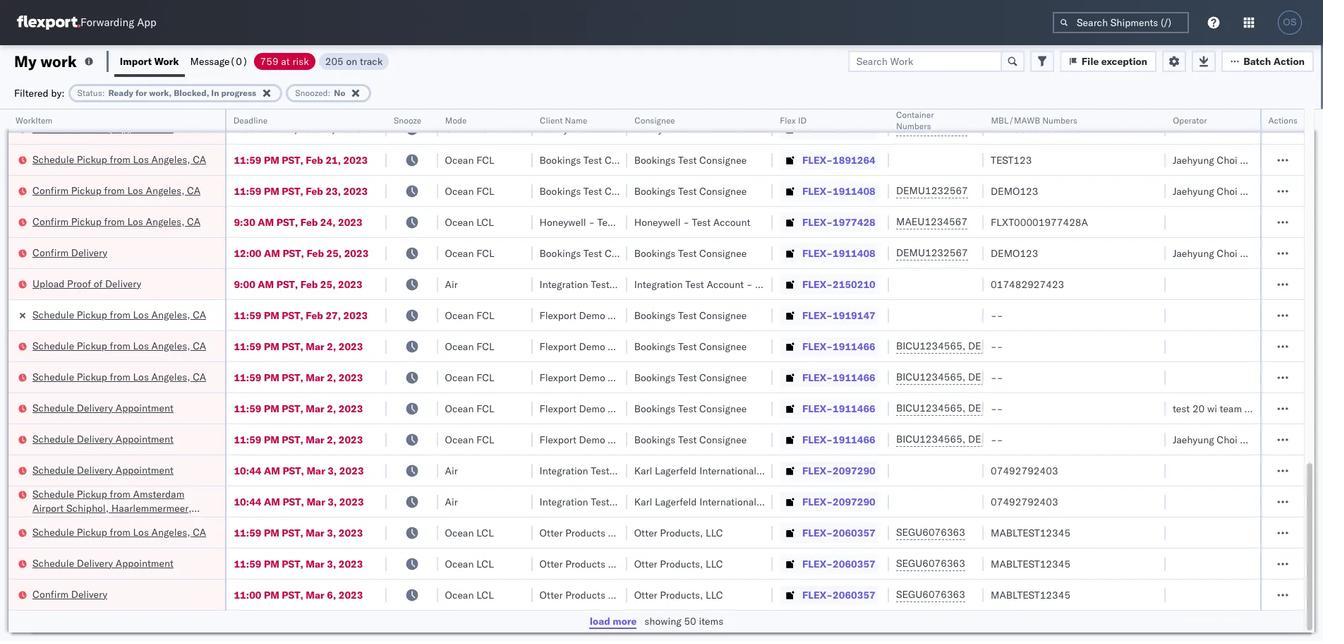 Task type: vqa. For each thing, say whether or not it's contained in the screenshot.


Task type: describe. For each thing, give the bounding box(es) containing it.
pickup for 11:59 pm pst, feb 23, 2023 confirm pickup from los angeles, ca link
[[71, 184, 102, 197]]

container numbers button
[[890, 107, 970, 132]]

confirm pickup from los angeles, ca link for 9:30 am pst, feb 24, 2023
[[32, 214, 201, 228]]

appointment for 10:44 am pst, mar 3, 2023
[[116, 464, 174, 476]]

4 bicu1234565, from the top
[[897, 433, 966, 446]]

confirm delivery button for 12:00 am pst, feb 25, 2023
[[32, 245, 107, 261]]

bleckmann for schedule delivery appointment
[[797, 464, 847, 477]]

of
[[94, 277, 103, 290]]

client name button
[[533, 112, 613, 126]]

ca for second the schedule pickup from los angeles, ca link from the bottom of the page
[[193, 370, 206, 383]]

2 fcl from the top
[[477, 185, 495, 197]]

5 11:59 from the top
[[234, 371, 262, 384]]

os
[[1284, 17, 1298, 28]]

by:
[[51, 87, 65, 99]]

numbers for mbl/mawb numbers
[[1043, 115, 1078, 126]]

12:00 am pst, feb 25, 2023
[[234, 247, 369, 260]]

2 ag from the left
[[773, 278, 787, 291]]

flex id
[[780, 115, 807, 126]]

7 ocean fcl from the top
[[445, 402, 495, 415]]

angeles, for third the schedule pickup from los angeles, ca link from the top
[[151, 339, 190, 352]]

3 fcl from the top
[[477, 247, 495, 260]]

1 lcl from the top
[[477, 123, 494, 135]]

ca for 5th the schedule pickup from los angeles, ca link from the top of the page
[[193, 526, 206, 538]]

pickup for 5th the schedule pickup from los angeles, ca link from the bottom of the page
[[77, 153, 107, 166]]

flex-1977428 for 9:30 am pst, feb 24, 2023
[[803, 216, 876, 228]]

schedule pickup from los angeles, ca for 5th the schedule pickup from los angeles, ca link from the top of the page
[[32, 526, 206, 538]]

filtered by:
[[14, 87, 65, 99]]

upload proof of delivery link
[[32, 276, 141, 291]]

4 ocean from the top
[[445, 216, 474, 228]]

flex
[[780, 115, 796, 126]]

ready
[[108, 87, 133, 98]]

risk
[[293, 55, 309, 67]]

11 schedule from the top
[[32, 557, 74, 569]]

ca for 11:59 pm pst, feb 23, 2023 confirm pickup from los angeles, ca link
[[187, 184, 201, 197]]

items
[[699, 615, 724, 628]]

1911408 for 12:00 am pst, feb 25, 2023
[[833, 247, 876, 260]]

upload
[[32, 277, 65, 290]]

feb for 11:59 pm pst, feb 27, 2023
[[306, 309, 323, 322]]

in
[[211, 87, 219, 98]]

4 11:59 from the top
[[234, 340, 262, 353]]

: for status
[[102, 87, 105, 98]]

team
[[1221, 402, 1243, 415]]

test 20 wi team assignment
[[1174, 402, 1297, 415]]

snoozed : no
[[295, 87, 346, 98]]

4 flex-1911466 from the top
[[803, 433, 876, 446]]

resize handle column header for mbl/mawb numbers button
[[1150, 109, 1166, 641]]

7:30 pm pst, feb 21, 2023
[[234, 123, 362, 135]]

confirm pickup from los angeles, ca for 11:59 pm pst, feb 23, 2023
[[32, 184, 201, 197]]

forwarding
[[80, 16, 134, 29]]

1 bicu1234565, demu1232567 from the top
[[897, 340, 1041, 352]]

8 ocean fcl from the top
[[445, 433, 495, 446]]

work
[[154, 55, 179, 67]]

maeu1234567 for 7:30 pm pst, feb 21, 2023
[[897, 122, 968, 135]]

airport
[[32, 502, 64, 514]]

mbl/mawb
[[991, 115, 1041, 126]]

schedule pickup from los angeles, ca for 5th the schedule pickup from los angeles, ca link from the bottom of the page
[[32, 153, 206, 166]]

6 11:59 from the top
[[234, 402, 262, 415]]

5 flex- from the top
[[803, 247, 833, 260]]

50
[[685, 615, 697, 628]]

schedule delivery appointment button for 11:59 pm pst, mar 2, 2023
[[32, 432, 174, 447]]

2150210
[[833, 278, 876, 291]]

1977428 for 7:30 pm pst, feb 21, 2023
[[833, 123, 876, 135]]

schedule pickup from los angeles, ca for third the schedule pickup from los angeles, ca link from the top
[[32, 339, 206, 352]]

21, for 11:59 pm pst, feb 21, 2023
[[326, 154, 341, 166]]

07492792403 for schedule pickup from amsterdam airport schiphol, haarlemmermeer, netherlands
[[991, 495, 1059, 508]]

message
[[190, 55, 230, 67]]

3 flex- from the top
[[803, 185, 833, 197]]

flex-2150210
[[803, 278, 876, 291]]

resize handle column header for container numbers button
[[967, 109, 984, 641]]

4 lcl from the top
[[477, 557, 494, 570]]

assignment
[[1245, 402, 1297, 415]]

1 schedule pickup from los angeles, ca link from the top
[[32, 152, 206, 166]]

3 products from the top
[[566, 589, 606, 601]]

9:30 am pst, feb 24, 2023
[[234, 216, 363, 228]]

2 ocean from the top
[[445, 154, 474, 166]]

8 flex- from the top
[[803, 340, 833, 353]]

9 flex- from the top
[[803, 371, 833, 384]]

16 flex- from the top
[[803, 589, 833, 601]]

feb for 11:59 pm pst, feb 21, 2023
[[306, 154, 323, 166]]

my
[[14, 51, 37, 71]]

8 ocean from the top
[[445, 371, 474, 384]]

4 bicu1234565, demu1232567 from the top
[[897, 433, 1041, 446]]

os button
[[1275, 6, 1307, 39]]

angeles, for 5th the schedule pickup from los angeles, ca link from the top of the page
[[151, 526, 190, 538]]

27,
[[326, 309, 341, 322]]

2 schedule from the top
[[32, 153, 74, 166]]

import work
[[120, 55, 179, 67]]

flex-2097290 for schedule delivery appointment
[[803, 464, 876, 477]]

4 schedule pickup from los angeles, ca link from the top
[[32, 370, 206, 384]]

3 flexport demo consignee from the top
[[540, 371, 656, 384]]

9:00 am pst, feb 25, 2023
[[234, 278, 363, 291]]

confirm delivery for 12:00 am pst, feb 25, 2023
[[32, 246, 107, 259]]

upload proof of delivery button
[[32, 276, 141, 292]]

3 otter products, llc from the top
[[635, 589, 724, 601]]

7 flex- from the top
[[803, 309, 833, 322]]

3 -- from the top
[[991, 371, 1004, 384]]

batch action button
[[1222, 50, 1315, 72]]

4 schedule from the top
[[32, 339, 74, 352]]

10:44 for schedule pickup from amsterdam airport schiphol, haarlemmermeer, netherlands
[[234, 495, 262, 508]]

delivery for 11:59 pm pst, mar 3, 2023
[[77, 557, 113, 569]]

delivery inside upload proof of delivery link
[[105, 277, 141, 290]]

products for from
[[566, 526, 606, 539]]

6 ocean from the top
[[445, 309, 474, 322]]

2 ocean fcl from the top
[[445, 185, 495, 197]]

pickup for 5th the schedule pickup from los angeles, ca link from the top of the page
[[77, 526, 107, 538]]

07492792403 for schedule delivery appointment
[[991, 464, 1059, 477]]

1 integration test account - on ag from the left
[[540, 278, 692, 291]]

2 11:59 pm pst, mar 2, 2023 from the top
[[234, 371, 363, 384]]

ca for 4th the schedule pickup from los angeles, ca link from the bottom
[[193, 308, 206, 321]]

resize handle column header for flex id button
[[873, 109, 890, 641]]

c/o for schedule delivery appointment
[[778, 464, 795, 477]]

snooze
[[394, 115, 422, 126]]

flex id button
[[773, 112, 876, 126]]

ocean lcl for the schedule delivery appointment button for 7:30 pm pst, feb 21, 2023
[[445, 123, 494, 135]]

11 ocean from the top
[[445, 526, 474, 539]]

13 ocean from the top
[[445, 589, 474, 601]]

bleckmann for schedule pickup from amsterdam airport schiphol, haarlemmermeer, netherlands
[[797, 495, 847, 508]]

2060357 for from
[[833, 526, 876, 539]]

: for snoozed
[[328, 87, 331, 98]]

6 flex- from the top
[[803, 278, 833, 291]]

759 at risk
[[260, 55, 309, 67]]

llc for appointment
[[706, 557, 724, 570]]

759
[[260, 55, 279, 67]]

12 ocean from the top
[[445, 557, 474, 570]]

2 demo from the top
[[579, 340, 606, 353]]

products, for appointment
[[660, 557, 704, 570]]

1 on from the left
[[661, 278, 676, 291]]

24,
[[320, 216, 336, 228]]

b.v for schedule delivery appointment
[[760, 464, 775, 477]]

5 -- from the top
[[991, 433, 1004, 446]]

test123
[[991, 154, 1033, 166]]

25, for 9:00 am pst, feb 25, 2023
[[320, 278, 336, 291]]

schedule delivery appointment for 11:59 pm pst, mar 2, 2023
[[32, 433, 174, 445]]

status : ready for work, blocked, in progress
[[77, 87, 256, 98]]

operator
[[1174, 115, 1208, 126]]

5 ocean fcl from the top
[[445, 340, 495, 353]]

2 bicu1234565, from the top
[[897, 371, 966, 383]]

flex-1891264
[[803, 154, 876, 166]]

snoozed
[[295, 87, 328, 98]]

app
[[137, 16, 157, 29]]

6 ocean fcl from the top
[[445, 371, 495, 384]]

11:59 pm pst, feb 23, 2023
[[234, 185, 368, 197]]

8 schedule from the top
[[32, 464, 74, 476]]

1911408 for 11:59 pm pst, feb 23, 2023
[[833, 185, 876, 197]]

3 ocean lcl from the top
[[445, 526, 494, 539]]

wi
[[1208, 402, 1218, 415]]

12 flex- from the top
[[803, 464, 833, 477]]

2 schedule delivery appointment from the top
[[32, 401, 174, 414]]

1 flex- from the top
[[803, 123, 833, 135]]

delivery for 11:59 pm pst, mar 2, 2023
[[77, 433, 113, 445]]

load
[[590, 615, 611, 628]]

file
[[1082, 55, 1100, 67]]

name
[[565, 115, 587, 126]]

angeles, for 11:59 pm pst, feb 23, 2023 confirm pickup from los angeles, ca link
[[146, 184, 185, 197]]

1891264
[[833, 154, 876, 166]]

am for upload proof of delivery
[[258, 278, 274, 291]]

schiphol,
[[66, 502, 109, 514]]

flxt00001977428a for 9:30 am pst, feb 24, 2023
[[991, 216, 1089, 228]]

6 fcl from the top
[[477, 371, 495, 384]]

test
[[1174, 402, 1191, 415]]

11:59 pm pst, feb 21, 2023
[[234, 154, 368, 166]]

appointment for 11:59 pm pst, mar 2, 2023
[[116, 433, 174, 445]]

3 mabltest12345 from the top
[[991, 589, 1071, 601]]

3 resize handle column header from the left
[[421, 109, 438, 641]]

5 ocean lcl from the top
[[445, 589, 494, 601]]

5 demo from the top
[[579, 433, 606, 446]]

3 2, from the top
[[327, 402, 336, 415]]

3 11:59 from the top
[[234, 309, 262, 322]]

2097290 for schedule delivery appointment
[[833, 464, 876, 477]]

3 11:59 pm pst, mar 2, 2023 from the top
[[234, 402, 363, 415]]

workitem button
[[8, 112, 211, 126]]

mode
[[445, 115, 467, 126]]

los for 5th the schedule pickup from los angeles, ca link from the bottom of the page
[[133, 153, 149, 166]]

7 fcl from the top
[[477, 402, 495, 415]]

showing
[[645, 615, 682, 628]]

air for delivery
[[445, 278, 458, 291]]

actions
[[1270, 115, 1299, 126]]

12:00
[[234, 247, 262, 260]]

amsterdam
[[133, 488, 185, 500]]

deadline
[[234, 115, 268, 126]]

status
[[77, 87, 102, 98]]

3 ocean fcl from the top
[[445, 247, 495, 260]]

at
[[281, 55, 290, 67]]

angeles, for confirm pickup from los angeles, ca link associated with 9:30 am pst, feb 24, 2023
[[146, 215, 185, 228]]

4 -- from the top
[[991, 402, 1004, 415]]

10 schedule from the top
[[32, 526, 74, 538]]

1 bicu1234565, from the top
[[897, 340, 966, 352]]

2 schedule pickup from los angeles, ca link from the top
[[32, 308, 206, 322]]

lcl for confirm delivery link associated with 11:00 pm pst, mar 6, 2023
[[477, 589, 494, 601]]

proof
[[67, 277, 91, 290]]

exception
[[1102, 55, 1148, 67]]

consignee button
[[628, 112, 759, 126]]

flex-1911408 for 11:59 pm pst, feb 23, 2023
[[803, 185, 876, 197]]

1 schedule from the top
[[32, 122, 74, 135]]

(0)
[[230, 55, 248, 67]]

1977428 for 9:30 am pst, feb 24, 2023
[[833, 216, 876, 228]]

message (0)
[[190, 55, 248, 67]]

7:30
[[234, 123, 255, 135]]

7 schedule from the top
[[32, 433, 74, 445]]

3 schedule pickup from los angeles, ca link from the top
[[32, 339, 206, 353]]

netherlands
[[32, 516, 88, 529]]

schedule pickup from amsterdam airport schiphol, haarlemmermeer, netherlands button
[[32, 487, 207, 529]]

track
[[360, 55, 383, 67]]

products, for from
[[660, 526, 704, 539]]

appointment for 7:30 pm pst, feb 21, 2023
[[116, 122, 174, 135]]

2 on from the left
[[756, 278, 770, 291]]

upload proof of delivery
[[32, 277, 141, 290]]

b.v for schedule pickup from amsterdam airport schiphol, haarlemmermeer, netherlands
[[760, 495, 775, 508]]

filtered
[[14, 87, 49, 99]]

flxt00001977428a for 7:30 pm pst, feb 21, 2023
[[991, 123, 1089, 135]]

flex-2060357 for from
[[803, 526, 876, 539]]

8 fcl from the top
[[477, 433, 495, 446]]

3 bicu1234565, from the top
[[897, 402, 966, 414]]

4 flexport from the top
[[540, 402, 577, 415]]

1 flexport from the top
[[540, 309, 577, 322]]

los for 4th the schedule pickup from los angeles, ca link from the bottom
[[133, 308, 149, 321]]

id
[[798, 115, 807, 126]]

20
[[1193, 402, 1206, 415]]

ocean lcl for the schedule delivery appointment button corresponding to 11:59 pm pst, mar 3, 2023
[[445, 557, 494, 570]]

1 flexport demo consignee from the top
[[540, 309, 656, 322]]

blocked,
[[174, 87, 209, 98]]

4 flex- from the top
[[803, 216, 833, 228]]

delivery for 11:00 pm pst, mar 6, 2023
[[71, 588, 107, 601]]

am for confirm delivery
[[264, 247, 280, 260]]

7 11:59 from the top
[[234, 433, 262, 446]]

205 on track
[[325, 55, 383, 67]]

11:00
[[234, 589, 262, 601]]

10:44 am pst, mar 3, 2023 for schedule pickup from amsterdam airport schiphol, haarlemmermeer, netherlands
[[234, 495, 364, 508]]

showing 50 items
[[645, 615, 724, 628]]

container numbers
[[897, 109, 935, 131]]

3 ocean from the top
[[445, 185, 474, 197]]

3 flex-1911466 from the top
[[803, 402, 876, 415]]

5 flexport demo consignee from the top
[[540, 433, 656, 446]]

23,
[[326, 185, 341, 197]]



Task type: locate. For each thing, give the bounding box(es) containing it.
ocean fcl
[[445, 154, 495, 166], [445, 185, 495, 197], [445, 247, 495, 260], [445, 309, 495, 322], [445, 340, 495, 353], [445, 371, 495, 384], [445, 402, 495, 415], [445, 433, 495, 446]]

1 vertical spatial air
[[445, 464, 458, 477]]

mabltest12345 for appointment
[[991, 557, 1071, 570]]

2 confirm delivery from the top
[[32, 588, 107, 601]]

forwarding app
[[80, 16, 157, 29]]

1 vertical spatial bleckmann
[[797, 495, 847, 508]]

karl
[[635, 464, 653, 477], [635, 495, 653, 508]]

0 vertical spatial llc
[[706, 526, 724, 539]]

0 vertical spatial c/o
[[778, 464, 795, 477]]

2,
[[327, 340, 336, 353], [327, 371, 336, 384], [327, 402, 336, 415], [327, 433, 336, 446]]

flex-1911408 down flex-1891264
[[803, 185, 876, 197]]

11:59 pm pst, mar 3, 2023 for schedule pickup from los angeles, ca
[[234, 526, 363, 539]]

4 schedule pickup from los angeles, ca from the top
[[32, 370, 206, 383]]

21, down snoozed : no
[[320, 123, 335, 135]]

2 appointment from the top
[[116, 401, 174, 414]]

otter products, llc
[[635, 526, 724, 539], [635, 557, 724, 570], [635, 589, 724, 601]]

2 flexport demo consignee from the top
[[540, 340, 656, 353]]

1 llc from the top
[[706, 526, 724, 539]]

1 vertical spatial 10:44
[[234, 495, 262, 508]]

confirm for 12:00
[[32, 246, 69, 259]]

0 vertical spatial air
[[445, 278, 458, 291]]

flex-2097290 for schedule pickup from amsterdam airport schiphol, haarlemmermeer, netherlands
[[803, 495, 876, 508]]

2 demo123 from the top
[[991, 247, 1039, 260]]

air for amsterdam
[[445, 495, 458, 508]]

1 schedule pickup from los angeles, ca button from the top
[[32, 152, 206, 168]]

2 vertical spatial mabltest12345
[[991, 589, 1071, 601]]

25,
[[327, 247, 342, 260], [320, 278, 336, 291]]

numbers right mbl/mawb at the right of page
[[1043, 115, 1078, 126]]

delivery for 7:30 pm pst, feb 21, 2023
[[77, 122, 113, 135]]

flex-1977428 up flex-1891264
[[803, 123, 876, 135]]

ocean lcl for 9:30 am pst, feb 24, 2023 confirm pickup from los angeles, ca button
[[445, 216, 494, 228]]

flex-1977428 up "flex-2150210"
[[803, 216, 876, 228]]

0 vertical spatial confirm pickup from los angeles, ca
[[32, 184, 201, 197]]

1 -- from the top
[[991, 309, 1004, 322]]

0 vertical spatial products,
[[660, 526, 704, 539]]

07492792403
[[991, 464, 1059, 477], [991, 495, 1059, 508]]

0 vertical spatial karl lagerfeld international b.v c/o bleckmann
[[635, 464, 847, 477]]

25, for 12:00 am pst, feb 25, 2023
[[327, 247, 342, 260]]

1 schedule delivery appointment link from the top
[[32, 121, 174, 135]]

25, up the 27,
[[320, 278, 336, 291]]

appointment for 11:59 pm pst, mar 3, 2023
[[116, 557, 174, 569]]

2 2060357 from the top
[[833, 557, 876, 570]]

1 vertical spatial maeu1234567
[[897, 215, 968, 228]]

numbers inside button
[[1043, 115, 1078, 126]]

2 confirm pickup from los angeles, ca from the top
[[32, 215, 201, 228]]

feb down 12:00 am pst, feb 25, 2023
[[301, 278, 318, 291]]

client
[[540, 115, 563, 126]]

15 flex- from the top
[[803, 557, 833, 570]]

11:59 pm pst, feb 27, 2023
[[234, 309, 368, 322]]

0 vertical spatial confirm delivery link
[[32, 245, 107, 260]]

1 vertical spatial confirm pickup from los angeles, ca link
[[32, 214, 201, 228]]

confirm pickup from los angeles, ca for 9:30 am pst, feb 24, 2023
[[32, 215, 201, 228]]

feb up 11:59 pm pst, feb 23, 2023
[[306, 154, 323, 166]]

angeles, for second the schedule pickup from los angeles, ca link from the bottom of the page
[[151, 370, 190, 383]]

0 vertical spatial 2097290
[[833, 464, 876, 477]]

0 vertical spatial segu6076363
[[897, 526, 966, 539]]

work
[[40, 51, 77, 71]]

0 horizontal spatial ag
[[678, 278, 692, 291]]

1 ocean from the top
[[445, 123, 474, 135]]

1 horizontal spatial :
[[328, 87, 331, 98]]

2 2, from the top
[[327, 371, 336, 384]]

lcl
[[477, 123, 494, 135], [477, 216, 494, 228], [477, 526, 494, 539], [477, 557, 494, 570], [477, 589, 494, 601]]

Search Work text field
[[849, 50, 1003, 72]]

2 flexport from the top
[[540, 340, 577, 353]]

karl lagerfeld international b.v c/o bleckmann for schedule pickup from amsterdam airport schiphol, haarlemmermeer, netherlands
[[635, 495, 847, 508]]

0 vertical spatial otter products, llc
[[635, 526, 724, 539]]

1 vertical spatial 10:44 am pst, mar 3, 2023
[[234, 495, 364, 508]]

schedule delivery appointment link for 7:30 pm pst, feb 21, 2023
[[32, 121, 174, 135]]

karl for schedule delivery appointment
[[635, 464, 653, 477]]

bookings test consignee
[[540, 154, 653, 166], [635, 154, 747, 166], [540, 185, 653, 197], [635, 185, 747, 197], [540, 247, 653, 260], [635, 247, 747, 260], [635, 309, 747, 322], [635, 340, 747, 353], [635, 371, 747, 384], [635, 402, 747, 415], [635, 433, 747, 446]]

2 bleckmann from the top
[[797, 495, 847, 508]]

2 schedule pickup from los angeles, ca from the top
[[32, 308, 206, 321]]

3 2060357 from the top
[[833, 589, 876, 601]]

0 horizontal spatial :
[[102, 87, 105, 98]]

2 vertical spatial air
[[445, 495, 458, 508]]

from inside the 'schedule pickup from amsterdam airport schiphol, haarlemmermeer, netherlands'
[[110, 488, 131, 500]]

schedule pickup from amsterdam airport schiphol, haarlemmermeer, netherlands
[[32, 488, 192, 529]]

:
[[102, 87, 105, 98], [328, 87, 331, 98]]

2 vertical spatial otter products, llc
[[635, 589, 724, 601]]

1911408
[[833, 185, 876, 197], [833, 247, 876, 260]]

0 vertical spatial 11:59 pm pst, mar 3, 2023
[[234, 526, 363, 539]]

international for schedule pickup from amsterdam airport schiphol, haarlemmermeer, netherlands
[[700, 495, 757, 508]]

international
[[700, 464, 757, 477], [700, 495, 757, 508]]

0 vertical spatial confirm delivery
[[32, 246, 107, 259]]

0 vertical spatial 21,
[[320, 123, 335, 135]]

0 vertical spatial confirm pickup from los angeles, ca button
[[32, 183, 201, 199]]

2 11:59 pm pst, mar 3, 2023 from the top
[[234, 557, 363, 570]]

lagerfeld
[[655, 464, 697, 477], [655, 495, 697, 508]]

ca for third the schedule pickup from los angeles, ca link from the top
[[193, 339, 206, 352]]

2 karl from the top
[[635, 495, 653, 508]]

1 fcl from the top
[[477, 154, 495, 166]]

3 llc from the top
[[706, 589, 724, 601]]

0 vertical spatial 10:44
[[234, 464, 262, 477]]

action
[[1274, 55, 1306, 67]]

0 vertical spatial lagerfeld
[[655, 464, 697, 477]]

1 vertical spatial confirm delivery
[[32, 588, 107, 601]]

1 horizontal spatial numbers
[[1043, 115, 1078, 126]]

progress
[[221, 87, 256, 98]]

demo123
[[991, 185, 1039, 197], [991, 247, 1039, 260]]

0 vertical spatial confirm pickup from los angeles, ca link
[[32, 183, 201, 197]]

consignee inside button
[[635, 115, 675, 126]]

flexport. image
[[17, 16, 80, 30]]

205
[[325, 55, 344, 67]]

2 schedule delivery appointment button from the top
[[32, 401, 174, 416]]

1977428 up 1891264
[[833, 123, 876, 135]]

3 appointment from the top
[[116, 433, 174, 445]]

5 schedule from the top
[[32, 370, 74, 383]]

: left the ready
[[102, 87, 105, 98]]

1 11:59 pm pst, mar 2, 2023 from the top
[[234, 340, 363, 353]]

3 flex-2060357 from the top
[[803, 589, 876, 601]]

pickup for schedule pickup from amsterdam airport schiphol, haarlemmermeer, netherlands link
[[77, 488, 107, 500]]

0 vertical spatial b.v
[[760, 464, 775, 477]]

4 resize handle column header from the left
[[516, 109, 533, 641]]

resize handle column header for client name button
[[611, 109, 628, 641]]

on
[[346, 55, 358, 67]]

am
[[258, 216, 274, 228], [264, 247, 280, 260], [258, 278, 274, 291], [264, 464, 280, 477], [264, 495, 280, 508]]

2 confirm from the top
[[32, 215, 69, 228]]

ca
[[193, 153, 206, 166], [187, 184, 201, 197], [187, 215, 201, 228], [193, 308, 206, 321], [193, 339, 206, 352], [193, 370, 206, 383], [193, 526, 206, 538]]

2 vertical spatial segu6076363
[[897, 588, 966, 601]]

Search Shipments (/) text field
[[1054, 12, 1190, 33]]

2 schedule pickup from los angeles, ca button from the top
[[32, 339, 206, 354]]

feb left 24,
[[301, 216, 318, 228]]

1 vertical spatial 11:59 pm pst, mar 3, 2023
[[234, 557, 363, 570]]

0 vertical spatial otter products - test account
[[540, 526, 676, 539]]

11 resize handle column header from the left
[[1288, 109, 1305, 641]]

3 bicu1234565, demu1232567 from the top
[[897, 402, 1041, 414]]

maeu1234567 for 9:30 am pst, feb 24, 2023
[[897, 215, 968, 228]]

integration test account - on ag
[[540, 278, 692, 291], [635, 278, 787, 291]]

2 air from the top
[[445, 464, 458, 477]]

haarlemmermeer,
[[111, 502, 192, 514]]

schedule delivery appointment link
[[32, 121, 174, 135], [32, 401, 174, 415], [32, 432, 174, 446], [32, 463, 174, 477], [32, 556, 174, 570]]

llc
[[706, 526, 724, 539], [706, 557, 724, 570], [706, 589, 724, 601]]

schedule delivery appointment button for 7:30 pm pst, feb 21, 2023
[[32, 121, 174, 137]]

mabltest12345
[[991, 526, 1071, 539], [991, 557, 1071, 570], [991, 589, 1071, 601]]

0 vertical spatial international
[[700, 464, 757, 477]]

confirm for 9:30
[[32, 215, 69, 228]]

confirm delivery link for 12:00 am pst, feb 25, 2023
[[32, 245, 107, 260]]

2097290 for schedule pickup from amsterdam airport schiphol, haarlemmermeer, netherlands
[[833, 495, 876, 508]]

1977428
[[833, 123, 876, 135], [833, 216, 876, 228]]

otter products - test account for appointment
[[540, 557, 676, 570]]

flex-2060357
[[803, 526, 876, 539], [803, 557, 876, 570], [803, 589, 876, 601]]

21, up 23,
[[326, 154, 341, 166]]

1 vertical spatial products,
[[660, 557, 704, 570]]

feb for 9:00 am pst, feb 25, 2023
[[301, 278, 318, 291]]

karl for schedule pickup from amsterdam airport schiphol, haarlemmermeer, netherlands
[[635, 495, 653, 508]]

1911408 down 1891264
[[833, 185, 876, 197]]

1 schedule delivery appointment from the top
[[32, 122, 174, 135]]

schedule delivery appointment button for 11:59 pm pst, mar 3, 2023
[[32, 556, 174, 572]]

1 2, from the top
[[327, 340, 336, 353]]

flex-1911408 up "flex-2150210"
[[803, 247, 876, 260]]

pickup inside the 'schedule pickup from amsterdam airport schiphol, haarlemmermeer, netherlands'
[[77, 488, 107, 500]]

11 flex- from the top
[[803, 433, 833, 446]]

1 vertical spatial segu6076363
[[897, 557, 966, 570]]

1 vertical spatial international
[[700, 495, 757, 508]]

confirm delivery link for 11:00 pm pst, mar 6, 2023
[[32, 587, 107, 601]]

1 vertical spatial 2060357
[[833, 557, 876, 570]]

1 2060357 from the top
[[833, 526, 876, 539]]

0 vertical spatial demo123
[[991, 185, 1039, 197]]

1 vertical spatial karl lagerfeld international b.v c/o bleckmann
[[635, 495, 847, 508]]

2 vertical spatial products
[[566, 589, 606, 601]]

test
[[598, 123, 616, 135], [692, 123, 711, 135], [584, 154, 603, 166], [678, 154, 697, 166], [584, 185, 603, 197], [678, 185, 697, 197], [598, 216, 616, 228], [692, 216, 711, 228], [584, 247, 603, 260], [678, 247, 697, 260], [591, 278, 610, 291], [686, 278, 705, 291], [678, 309, 697, 322], [678, 340, 697, 353], [678, 371, 697, 384], [678, 402, 697, 415], [678, 433, 697, 446], [617, 526, 636, 539], [617, 557, 636, 570], [617, 589, 636, 601]]

load more button
[[589, 614, 638, 628]]

flex-1977428
[[803, 123, 876, 135], [803, 216, 876, 228]]

4 demo from the top
[[579, 402, 606, 415]]

2 ocean lcl from the top
[[445, 216, 494, 228]]

products for appointment
[[566, 557, 606, 570]]

21,
[[320, 123, 335, 135], [326, 154, 341, 166]]

2 vertical spatial products,
[[660, 589, 704, 601]]

schedule delivery appointment
[[32, 122, 174, 135], [32, 401, 174, 414], [32, 433, 174, 445], [32, 464, 174, 476], [32, 557, 174, 569]]

0 vertical spatial karl
[[635, 464, 653, 477]]

batch action
[[1244, 55, 1306, 67]]

los
[[133, 153, 149, 166], [127, 184, 143, 197], [127, 215, 143, 228], [133, 308, 149, 321], [133, 339, 149, 352], [133, 370, 149, 383], [133, 526, 149, 538]]

flex-2097290
[[803, 464, 876, 477], [803, 495, 876, 508]]

14 flex- from the top
[[803, 526, 833, 539]]

2 10:44 am pst, mar 3, 2023 from the top
[[234, 495, 364, 508]]

6,
[[327, 589, 336, 601]]

0 horizontal spatial on
[[661, 278, 676, 291]]

schedule delivery appointment for 11:59 pm pst, mar 3, 2023
[[32, 557, 174, 569]]

3, for the schedule delivery appointment button corresponding to 10:44 am pst, mar 3, 2023
[[328, 464, 337, 477]]

1 vertical spatial flex-1911408
[[803, 247, 876, 260]]

am for schedule pickup from amsterdam airport schiphol, haarlemmermeer, netherlands
[[264, 495, 280, 508]]

4 fcl from the top
[[477, 309, 495, 322]]

0 vertical spatial flex-1977428
[[803, 123, 876, 135]]

appointment
[[116, 122, 174, 135], [116, 401, 174, 414], [116, 433, 174, 445], [116, 464, 174, 476], [116, 557, 174, 569]]

2 vertical spatial llc
[[706, 589, 724, 601]]

10 resize handle column header from the left
[[1244, 109, 1261, 641]]

flxt00001977428a up test123 in the right top of the page
[[991, 123, 1089, 135]]

3 schedule pickup from los angeles, ca button from the top
[[32, 370, 206, 385]]

11:00 pm pst, mar 6, 2023
[[234, 589, 363, 601]]

1 vertical spatial flex-2097290
[[803, 495, 876, 508]]

from
[[110, 153, 131, 166], [104, 184, 125, 197], [104, 215, 125, 228], [110, 308, 131, 321], [110, 339, 131, 352], [110, 370, 131, 383], [110, 488, 131, 500], [110, 526, 131, 538]]

1 vertical spatial 2097290
[[833, 495, 876, 508]]

pickup
[[77, 153, 107, 166], [71, 184, 102, 197], [71, 215, 102, 228], [77, 308, 107, 321], [77, 339, 107, 352], [77, 370, 107, 383], [77, 488, 107, 500], [77, 526, 107, 538]]

0 vertical spatial 25,
[[327, 247, 342, 260]]

numbers inside "container numbers"
[[897, 121, 932, 131]]

delivery for 10:44 am pst, mar 3, 2023
[[77, 464, 113, 476]]

1 vertical spatial karl
[[635, 495, 653, 508]]

1 vertical spatial confirm delivery button
[[32, 587, 107, 603]]

flex-2060357 for appointment
[[803, 557, 876, 570]]

2 flex- from the top
[[803, 154, 833, 166]]

my work
[[14, 51, 77, 71]]

1 otter products, llc from the top
[[635, 526, 724, 539]]

karl lagerfeld international b.v c/o bleckmann
[[635, 464, 847, 477], [635, 495, 847, 508]]

1 horizontal spatial on
[[756, 278, 770, 291]]

25, down 24,
[[327, 247, 342, 260]]

0 vertical spatial 07492792403
[[991, 464, 1059, 477]]

flex-1977428 for 7:30 pm pst, feb 21, 2023
[[803, 123, 876, 135]]

3 schedule from the top
[[32, 308, 74, 321]]

1 vertical spatial 1977428
[[833, 216, 876, 228]]

1977428 up 2150210
[[833, 216, 876, 228]]

0 vertical spatial flex-2097290
[[803, 464, 876, 477]]

0 horizontal spatial numbers
[[897, 121, 932, 131]]

0 vertical spatial 1977428
[[833, 123, 876, 135]]

los for 11:59 pm pst, feb 23, 2023 confirm pickup from los angeles, ca link
[[127, 184, 143, 197]]

1 vertical spatial flex-2060357
[[803, 557, 876, 570]]

feb up '11:59 pm pst, feb 21, 2023'
[[300, 123, 317, 135]]

feb for 7:30 pm pst, feb 21, 2023
[[300, 123, 317, 135]]

confirm delivery
[[32, 246, 107, 259], [32, 588, 107, 601]]

0 vertical spatial products
[[566, 526, 606, 539]]

more
[[613, 615, 637, 628]]

1 vertical spatial llc
[[706, 557, 724, 570]]

1 vertical spatial flex-1977428
[[803, 216, 876, 228]]

delivery
[[77, 122, 113, 135], [71, 246, 107, 259], [105, 277, 141, 290], [77, 401, 113, 414], [77, 433, 113, 445], [77, 464, 113, 476], [77, 557, 113, 569], [71, 588, 107, 601]]

feb for 12:00 am pst, feb 25, 2023
[[307, 247, 324, 260]]

0 vertical spatial 2060357
[[833, 526, 876, 539]]

products
[[566, 526, 606, 539], [566, 557, 606, 570], [566, 589, 606, 601]]

1 vertical spatial 21,
[[326, 154, 341, 166]]

0 vertical spatial maeu1234567
[[897, 122, 968, 135]]

1 vertical spatial lagerfeld
[[655, 495, 697, 508]]

2 lagerfeld from the top
[[655, 495, 697, 508]]

1919147
[[833, 309, 876, 322]]

file exception button
[[1060, 50, 1157, 72], [1060, 50, 1157, 72]]

0 vertical spatial 1911408
[[833, 185, 876, 197]]

mabltest12345 for from
[[991, 526, 1071, 539]]

1 horizontal spatial integration
[[635, 278, 683, 291]]

batch
[[1244, 55, 1272, 67]]

1 confirm pickup from los angeles, ca from the top
[[32, 184, 201, 197]]

1 vertical spatial confirm pickup from los angeles, ca button
[[32, 214, 201, 230]]

2 otter products - test account from the top
[[540, 557, 676, 570]]

9:00
[[234, 278, 255, 291]]

4 schedule delivery appointment link from the top
[[32, 463, 174, 477]]

10 ocean from the top
[[445, 433, 474, 446]]

2 flex-1977428 from the top
[[803, 216, 876, 228]]

2 vertical spatial 2060357
[[833, 589, 876, 601]]

2 bicu1234565, demu1232567 from the top
[[897, 371, 1041, 383]]

segu6076363 for appointment
[[897, 557, 966, 570]]

1911408 up 2150210
[[833, 247, 876, 260]]

1 confirm delivery from the top
[[32, 246, 107, 259]]

1 vertical spatial 25,
[[320, 278, 336, 291]]

karl lagerfeld international b.v c/o bleckmann for schedule delivery appointment
[[635, 464, 847, 477]]

feb for 11:59 pm pst, feb 23, 2023
[[306, 185, 323, 197]]

1 ocean lcl from the top
[[445, 123, 494, 135]]

4 schedule delivery appointment from the top
[[32, 464, 174, 476]]

1 b.v from the top
[[760, 464, 775, 477]]

1 demo from the top
[[579, 309, 606, 322]]

schedule inside the 'schedule pickup from amsterdam airport schiphol, haarlemmermeer, netherlands'
[[32, 488, 74, 500]]

11:59 pm pst, mar 3, 2023
[[234, 526, 363, 539], [234, 557, 363, 570]]

1 horizontal spatial ag
[[773, 278, 787, 291]]

resize handle column header
[[209, 109, 226, 641], [370, 109, 387, 641], [421, 109, 438, 641], [516, 109, 533, 641], [611, 109, 628, 641], [756, 109, 773, 641], [873, 109, 890, 641], [967, 109, 984, 641], [1150, 109, 1166, 641], [1244, 109, 1261, 641], [1288, 109, 1305, 641]]

2 vertical spatial otter products - test account
[[540, 589, 676, 601]]

1 international from the top
[[700, 464, 757, 477]]

4 11:59 pm pst, mar 2, 2023 from the top
[[234, 433, 363, 446]]

flex-1911408 for 12:00 am pst, feb 25, 2023
[[803, 247, 876, 260]]

resize handle column header for workitem button
[[209, 109, 226, 641]]

2 segu6076363 from the top
[[897, 557, 966, 570]]

demo123 down test123 in the right top of the page
[[991, 185, 1039, 197]]

work,
[[149, 87, 172, 98]]

0 horizontal spatial integration
[[540, 278, 589, 291]]

pickup for 4th the schedule pickup from los angeles, ca link from the bottom
[[77, 308, 107, 321]]

3 flexport from the top
[[540, 371, 577, 384]]

demo123 up 017482927423
[[991, 247, 1039, 260]]

flex-1891264 button
[[780, 150, 879, 170], [780, 150, 879, 170]]

1 vertical spatial confirm pickup from los angeles, ca
[[32, 215, 201, 228]]

0 vertical spatial flex-2060357
[[803, 526, 876, 539]]

feb for 9:30 am pst, feb 24, 2023
[[301, 216, 318, 228]]

segu6076363 for from
[[897, 526, 966, 539]]

am for confirm pickup from los angeles, ca
[[258, 216, 274, 228]]

numbers for container numbers
[[897, 121, 932, 131]]

1 vertical spatial confirm delivery link
[[32, 587, 107, 601]]

feb left 23,
[[306, 185, 323, 197]]

1 vertical spatial products
[[566, 557, 606, 570]]

1 vertical spatial 1911408
[[833, 247, 876, 260]]

2 1977428 from the top
[[833, 216, 876, 228]]

0 vertical spatial bleckmann
[[797, 464, 847, 477]]

5 fcl from the top
[[477, 340, 495, 353]]

--
[[991, 309, 1004, 322], [991, 340, 1004, 353], [991, 371, 1004, 384], [991, 402, 1004, 415], [991, 433, 1004, 446]]

flex-2097290 button
[[780, 461, 879, 481], [780, 461, 879, 481], [780, 492, 879, 512], [780, 492, 879, 512]]

schedule delivery appointment button
[[32, 121, 174, 137], [32, 401, 174, 416], [32, 432, 174, 447], [32, 463, 174, 478], [32, 556, 174, 572]]

pickup for second the schedule pickup from los angeles, ca link from the bottom of the page
[[77, 370, 107, 383]]

2 vertical spatial flex-2060357
[[803, 589, 876, 601]]

feb down 24,
[[307, 247, 324, 260]]

1 karl lagerfeld international b.v c/o bleckmann from the top
[[635, 464, 847, 477]]

5 schedule pickup from los angeles, ca link from the top
[[32, 525, 206, 539]]

confirm delivery button for 11:00 pm pst, mar 6, 2023
[[32, 587, 107, 603]]

confirm pickup from los angeles, ca button for 11:59 pm pst, feb 23, 2023
[[32, 183, 201, 199]]

1 vertical spatial b.v
[[760, 495, 775, 508]]

2 integration from the left
[[635, 278, 683, 291]]

10:44 for schedule delivery appointment
[[234, 464, 262, 477]]

0 vertical spatial 10:44 am pst, mar 3, 2023
[[234, 464, 364, 477]]

confirm pickup from los angeles, ca button for 9:30 am pst, feb 24, 2023
[[32, 214, 201, 230]]

resize handle column header for deadline button
[[370, 109, 387, 641]]

angeles, for 4th the schedule pickup from los angeles, ca link from the bottom
[[151, 308, 190, 321]]

lcl for confirm pickup from los angeles, ca link associated with 9:30 am pst, feb 24, 2023
[[477, 216, 494, 228]]

schedule delivery appointment for 10:44 am pst, mar 3, 2023
[[32, 464, 174, 476]]

ag
[[678, 278, 692, 291], [773, 278, 787, 291]]

schedule pickup from los angeles, ca for second the schedule pickup from los angeles, ca link from the bottom of the page
[[32, 370, 206, 383]]

1 vertical spatial otter products - test account
[[540, 557, 676, 570]]

1 flex-1911466 from the top
[[803, 340, 876, 353]]

confirm pickup from los angeles, ca link
[[32, 183, 201, 197], [32, 214, 201, 228]]

pickup for confirm pickup from los angeles, ca link associated with 9:30 am pst, feb 24, 2023
[[71, 215, 102, 228]]

integration
[[540, 278, 589, 291], [635, 278, 683, 291]]

1 vertical spatial c/o
[[778, 495, 795, 508]]

10:44
[[234, 464, 262, 477], [234, 495, 262, 508]]

otter products - test account for from
[[540, 526, 676, 539]]

1 vertical spatial demo123
[[991, 247, 1039, 260]]

2 lcl from the top
[[477, 216, 494, 228]]

angeles, for 5th the schedule pickup from los angeles, ca link from the bottom of the page
[[151, 153, 190, 166]]

schedule delivery appointment link for 11:59 pm pst, mar 3, 2023
[[32, 556, 174, 570]]

9 resize handle column header from the left
[[1150, 109, 1166, 641]]

0 vertical spatial confirm delivery button
[[32, 245, 107, 261]]

1 vertical spatial otter products, llc
[[635, 557, 724, 570]]

10:44 am pst, mar 3, 2023 for schedule delivery appointment
[[234, 464, 364, 477]]

container
[[897, 109, 935, 120]]

bicu1234565,
[[897, 340, 966, 352], [897, 371, 966, 383], [897, 402, 966, 414], [897, 433, 966, 446]]

honeywell
[[540, 123, 586, 135], [635, 123, 681, 135], [540, 216, 586, 228], [635, 216, 681, 228]]

schedule delivery appointment link for 10:44 am pst, mar 3, 2023
[[32, 463, 174, 477]]

1 vertical spatial 07492792403
[[991, 495, 1059, 508]]

numbers down container
[[897, 121, 932, 131]]

11:59 pm pst, mar 3, 2023 for schedule delivery appointment
[[234, 557, 363, 570]]

: left no
[[328, 87, 331, 98]]

deadline button
[[227, 112, 373, 126]]

1 vertical spatial flxt00001977428a
[[991, 216, 1089, 228]]

no
[[334, 87, 346, 98]]

forwarding app link
[[17, 16, 157, 30]]

0 vertical spatial mabltest12345
[[991, 526, 1071, 539]]

schedule delivery appointment button for 10:44 am pst, mar 3, 2023
[[32, 463, 174, 478]]

2060357 for appointment
[[833, 557, 876, 570]]

4 schedule pickup from los angeles, ca button from the top
[[32, 525, 206, 541]]

5 appointment from the top
[[116, 557, 174, 569]]

feb left the 27,
[[306, 309, 323, 322]]

2 c/o from the top
[[778, 495, 795, 508]]

0 vertical spatial flex-1911408
[[803, 185, 876, 197]]

flxt00001977428a up 017482927423
[[991, 216, 1089, 228]]

1 vertical spatial mabltest12345
[[991, 557, 1071, 570]]

0 vertical spatial flxt00001977428a
[[991, 123, 1089, 135]]

mbl/mawb numbers
[[991, 115, 1078, 126]]

los for confirm pickup from los angeles, ca link associated with 9:30 am pst, feb 24, 2023
[[127, 215, 143, 228]]

international for schedule delivery appointment
[[700, 464, 757, 477]]



